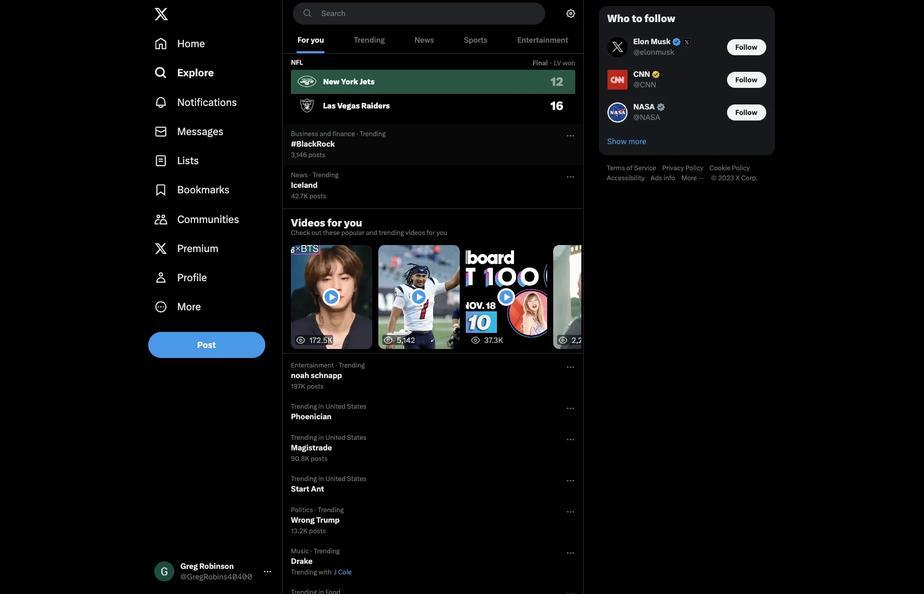 Task type: vqa. For each thing, say whether or not it's contained in the screenshot.


Task type: locate. For each thing, give the bounding box(es) containing it.
states
[[347, 403, 366, 411], [347, 434, 366, 442], [347, 475, 366, 483]]

1 follow from the top
[[736, 43, 758, 51]]

las
[[323, 101, 336, 111]]

0 vertical spatial follow button
[[727, 39, 766, 55]]

states inside trending in united states magistrade 90.8k posts
[[347, 434, 366, 442]]

0 horizontal spatial and
[[320, 130, 331, 138]]

1 horizontal spatial more button
[[681, 174, 711, 182]]

entertainment inside 'link'
[[517, 35, 568, 44]]

for right videos
[[427, 229, 435, 237]]

news for news · trending iceland 42.7k posts
[[291, 171, 308, 179]]

tab list
[[283, 27, 583, 53], [285, 245, 635, 349]]

1 vertical spatial and
[[366, 229, 377, 237]]

more down profile
[[177, 301, 201, 313]]

1 states from the top
[[347, 403, 366, 411]]

· right finance
[[356, 130, 358, 138]]

trending up jets
[[354, 35, 385, 44]]

show more
[[607, 137, 647, 146]]

1 vertical spatial entertainment
[[291, 362, 334, 369]]

for
[[327, 217, 342, 229], [427, 229, 435, 237]]

0 vertical spatial states
[[347, 403, 366, 411]]

elon musk
[[634, 37, 671, 46]]

footer navigation
[[599, 163, 775, 183]]

trending down drake
[[291, 569, 317, 576]]

united for magistrade
[[325, 434, 346, 442]]

@nasa link
[[634, 113, 661, 123]]

policy
[[686, 164, 704, 172], [732, 164, 750, 172]]

· for won
[[550, 58, 552, 67]]

1 horizontal spatial and
[[366, 229, 377, 237]]

0 horizontal spatial news
[[291, 171, 308, 179]]

1 vertical spatial follow button
[[727, 72, 766, 88]]

1 horizontal spatial policy
[[732, 164, 750, 172]]

in
[[318, 403, 324, 411], [318, 434, 324, 442], [318, 475, 324, 483]]

3 follow button from the top
[[727, 104, 766, 120]]

and
[[320, 130, 331, 138], [366, 229, 377, 237]]

1 vertical spatial tab list
[[285, 245, 635, 349]]

· left "lv"
[[550, 58, 552, 67]]

0 vertical spatial united
[[325, 403, 346, 411]]

iceland
[[291, 181, 318, 190]]

las vegas raiders
[[323, 101, 390, 111]]

· inside the politics · trending wrong trump 13.2k posts
[[314, 506, 316, 514]]

1 vertical spatial verified account image
[[656, 103, 665, 112]]

states inside trending in united states start ant
[[347, 475, 366, 483]]

3 in from the top
[[318, 475, 324, 483]]

· right politics
[[314, 506, 316, 514]]

posts
[[308, 151, 325, 159], [309, 192, 326, 200], [307, 383, 324, 390], [311, 455, 328, 463], [309, 528, 326, 535]]

0 vertical spatial verified account image
[[672, 37, 681, 47]]

for you link
[[283, 27, 339, 53]]

2 vertical spatial in
[[318, 475, 324, 483]]

united inside trending in united states magistrade 90.8k posts
[[325, 434, 346, 442]]

policy inside cookie policy accessibility
[[732, 164, 750, 172]]

3 united from the top
[[325, 475, 346, 483]]

· inside the entertainment · trending noah schnapp 197k posts
[[335, 362, 337, 369]]

united up the magistrade
[[325, 434, 346, 442]]

noah
[[291, 371, 309, 380]]

business and finance · trending #blackrock 3,146 posts
[[291, 130, 386, 159]]

1 in from the top
[[318, 403, 324, 411]]

posts down #blackrock
[[308, 151, 325, 159]]

trending inside the politics · trending wrong trump 13.2k posts
[[318, 506, 344, 514]]

2 states from the top
[[347, 434, 366, 442]]

in up the magistrade
[[318, 434, 324, 442]]

1 horizontal spatial entertainment
[[517, 35, 568, 44]]

posts inside the entertainment · trending noah schnapp 197k posts
[[307, 383, 324, 390]]

nfl
[[291, 59, 303, 66]]

united up phoenician at the left of the page
[[325, 403, 346, 411]]

1 vertical spatial states
[[347, 434, 366, 442]]

united inside trending in united states start ant
[[325, 475, 346, 483]]

0 horizontal spatial you
[[311, 35, 324, 44]]

states down trending in united states magistrade 90.8k posts
[[347, 475, 366, 483]]

who to follow
[[607, 13, 676, 25]]

united for start
[[325, 475, 346, 483]]

trending link
[[339, 27, 400, 53]]

trending inside tab list
[[354, 35, 385, 44]]

@gregrobins40400
[[180, 573, 252, 582]]

in inside trending in united states phoenician
[[318, 403, 324, 411]]

home link
[[148, 29, 278, 58]]

verified account image
[[672, 37, 681, 47], [656, 103, 665, 112]]

trending inside news · trending iceland 42.7k posts
[[312, 171, 338, 179]]

tab list containing for you
[[283, 27, 583, 53]]

entertainment up noah
[[291, 362, 334, 369]]

1 follow button from the top
[[727, 39, 766, 55]]

in up ant
[[318, 475, 324, 483]]

0 vertical spatial more button
[[681, 174, 711, 182]]

entertainment for entertainment · trending noah schnapp 197k posts
[[291, 362, 334, 369]]

news down "search" search box
[[415, 35, 434, 44]]

0 vertical spatial more
[[681, 174, 697, 182]]

0 vertical spatial and
[[320, 130, 331, 138]]

more button down profile
[[148, 293, 278, 322]]

for
[[298, 35, 309, 44]]

policy up x
[[732, 164, 750, 172]]

musk
[[651, 37, 671, 46]]

new york jets
[[323, 77, 375, 86]]

trending up the magistrade
[[291, 434, 317, 442]]

verified account image right musk
[[672, 37, 681, 47]]

cookie policy accessibility
[[607, 164, 750, 182]]

1 vertical spatial united
[[325, 434, 346, 442]]

1 horizontal spatial more
[[681, 174, 697, 182]]

1 vertical spatial in
[[318, 434, 324, 442]]

0 vertical spatial follow
[[736, 43, 758, 51]]

more
[[681, 174, 697, 182], [177, 301, 201, 313]]

verified account image for @nasa
[[656, 103, 665, 112]]

trending up schnapp
[[339, 362, 365, 369]]

@elonmusk
[[634, 48, 674, 57]]

@cnn link
[[634, 80, 656, 90]]

these
[[323, 229, 340, 237]]

trending up with
[[314, 548, 340, 555]]

posts down iceland
[[309, 192, 326, 200]]

37.3k link
[[466, 245, 547, 349]]

for right out
[[327, 217, 342, 229]]

2 in from the top
[[318, 434, 324, 442]]

who
[[607, 13, 630, 25]]

news link
[[400, 27, 449, 53]]

more button
[[681, 174, 711, 182], [148, 293, 278, 322]]

posts inside the politics · trending wrong trump 13.2k posts
[[309, 528, 326, 535]]

news inside news · trending iceland 42.7k posts
[[291, 171, 308, 179]]

0 horizontal spatial entertainment
[[291, 362, 334, 369]]

· inside music · trending drake trending with j cole
[[310, 548, 312, 555]]

172.5k link
[[291, 245, 372, 349]]

start
[[291, 485, 309, 494]]

states for phoenician
[[347, 403, 366, 411]]

who to follow section
[[599, 7, 774, 155]]

and up #blackrock
[[320, 130, 331, 138]]

follow for @nasa
[[736, 108, 758, 116]]

0 vertical spatial in
[[318, 403, 324, 411]]

lists
[[177, 155, 199, 167]]

· inside news · trending iceland 42.7k posts
[[309, 171, 311, 179]]

0 vertical spatial news
[[415, 35, 434, 44]]

0 horizontal spatial for
[[327, 217, 342, 229]]

2 vertical spatial states
[[347, 475, 366, 483]]

drake
[[291, 557, 312, 566]]

raiders
[[361, 101, 390, 111]]

and right popular
[[366, 229, 377, 237]]

you right for
[[311, 35, 324, 44]]

@nasa
[[634, 113, 661, 122]]

entertainment up final in the top right of the page
[[517, 35, 568, 44]]

trending inside trending in united states magistrade 90.8k posts
[[291, 434, 317, 442]]

trending inside trending in united states phoenician
[[291, 403, 317, 411]]

0 horizontal spatial more button
[[148, 293, 278, 322]]

trending up iceland
[[312, 171, 338, 179]]

x
[[736, 174, 740, 182]]

Search search field
[[293, 2, 545, 24]]

communities link
[[148, 205, 278, 234]]

policy right privacy
[[686, 164, 704, 172]]

1 horizontal spatial you
[[344, 217, 362, 229]]

12
[[551, 75, 563, 89]]

verified account image inside elon musk link
[[672, 37, 681, 47]]

news for news
[[415, 35, 434, 44]]

news up iceland
[[291, 171, 308, 179]]

news inside tab list
[[415, 35, 434, 44]]

cole
[[338, 569, 352, 576]]

terms of service
[[607, 164, 657, 172]]

and inside videos for you check out these popular and trending videos for you
[[366, 229, 377, 237]]

more button down privacy policy link
[[681, 174, 711, 182]]

terms
[[607, 164, 625, 172]]

in inside trending in united states magistrade 90.8k posts
[[318, 434, 324, 442]]

0 vertical spatial entertainment
[[517, 35, 568, 44]]

sports link
[[449, 27, 503, 53]]

trending down raiders in the top of the page
[[360, 130, 386, 138]]

· up schnapp
[[335, 362, 337, 369]]

profile
[[177, 272, 207, 284]]

197k
[[291, 383, 305, 390]]

0 vertical spatial tab list
[[283, 27, 583, 53]]

more down privacy policy link
[[681, 174, 697, 182]]

#blackrock
[[291, 140, 335, 149]]

elon
[[634, 37, 649, 46]]

follow button for @nasa
[[727, 104, 766, 120]]

2 united from the top
[[325, 434, 346, 442]]

1 united from the top
[[325, 403, 346, 411]]

entertainment inside the entertainment · trending noah schnapp 197k posts
[[291, 362, 334, 369]]

5,142
[[397, 336, 415, 345]]

states down the entertainment · trending noah schnapp 197k posts
[[347, 403, 366, 411]]

notifications link
[[148, 88, 278, 117]]

1 horizontal spatial verified account image
[[672, 37, 681, 47]]

united inside trending in united states phoenician
[[325, 403, 346, 411]]

posts down "trump"
[[309, 528, 326, 535]]

ads info
[[651, 174, 675, 182]]

greg robinson @gregrobins40400
[[180, 562, 252, 582]]

posts down schnapp
[[307, 383, 324, 390]]

3,146
[[291, 151, 307, 159]]

in for phoenician
[[318, 403, 324, 411]]

3 follow from the top
[[736, 108, 758, 116]]

vegas
[[337, 101, 360, 111]]

you right videos
[[436, 229, 447, 237]]

trending inside business and finance · trending #blackrock 3,146 posts
[[360, 130, 386, 138]]

© 2023 x corp.
[[711, 174, 758, 182]]

0 horizontal spatial policy
[[686, 164, 704, 172]]

primary navigation
[[148, 29, 278, 322]]

2 vertical spatial follow
[[736, 108, 758, 116]]

2 vertical spatial follow button
[[727, 104, 766, 120]]

more
[[629, 137, 647, 146]]

0 horizontal spatial more
[[177, 301, 201, 313]]

you right these
[[344, 217, 362, 229]]

2 policy from the left
[[732, 164, 750, 172]]

more inside primary navigation
[[177, 301, 201, 313]]

2 follow button from the top
[[727, 72, 766, 88]]

york
[[341, 77, 358, 86]]

3 states from the top
[[347, 475, 366, 483]]

· up iceland
[[309, 171, 311, 179]]

trending up "trump"
[[318, 506, 344, 514]]

1 vertical spatial follow
[[736, 76, 758, 84]]

ads
[[651, 174, 662, 182]]

· right music
[[310, 548, 312, 555]]

1 vertical spatial more
[[177, 301, 201, 313]]

0 horizontal spatial verified account image
[[656, 103, 665, 112]]

trending inside the entertainment · trending noah schnapp 197k posts
[[339, 362, 365, 369]]

lists link
[[148, 146, 278, 175]]

trending up start
[[291, 475, 317, 483]]

verified account image right nasa
[[656, 103, 665, 112]]

more inside footer navigation
[[681, 174, 697, 182]]

follow
[[645, 13, 676, 25]]

2 follow from the top
[[736, 76, 758, 84]]

states inside trending in united states phoenician
[[347, 403, 366, 411]]

you inside tab list
[[311, 35, 324, 44]]

in up phoenician at the left of the page
[[318, 403, 324, 411]]

2023
[[719, 174, 734, 182]]

1 policy from the left
[[686, 164, 704, 172]]

posts down the magistrade
[[311, 455, 328, 463]]

videos
[[405, 229, 425, 237]]

posts for states
[[311, 455, 328, 463]]

in inside trending in united states start ant
[[318, 475, 324, 483]]

united down trending in united states magistrade 90.8k posts
[[325, 475, 346, 483]]

2 vertical spatial united
[[325, 475, 346, 483]]

verified account image inside nasa link
[[656, 103, 665, 112]]

posts inside trending in united states magistrade 90.8k posts
[[311, 455, 328, 463]]

wrong
[[291, 516, 315, 525]]

1 horizontal spatial news
[[415, 35, 434, 44]]

trending up phoenician at the left of the page
[[291, 403, 317, 411]]

Search query text field
[[316, 3, 545, 24]]

states down trending in united states phoenician
[[347, 434, 366, 442]]

2,227 link
[[553, 245, 635, 349]]

follow
[[736, 43, 758, 51], [736, 76, 758, 84], [736, 108, 758, 116]]

for you
[[298, 35, 324, 44]]

1 vertical spatial news
[[291, 171, 308, 179]]

robinson
[[199, 562, 234, 571]]

trending in united states magistrade 90.8k posts
[[291, 434, 366, 463]]



Task type: describe. For each thing, give the bounding box(es) containing it.
more button inside footer navigation
[[681, 174, 711, 182]]

trending in united states start ant
[[291, 475, 366, 494]]

cnn link
[[634, 69, 661, 80]]

post
[[197, 340, 216, 350]]

bookmarks
[[177, 184, 230, 196]]

premium
[[177, 243, 219, 255]]

home timeline element
[[283, 0, 635, 594]]

policy for privacy policy
[[686, 164, 704, 172]]

in for start
[[318, 475, 324, 483]]

42.7k
[[291, 192, 308, 200]]

5,142 link
[[378, 245, 460, 349]]

accessibility
[[607, 174, 645, 182]]

corp.
[[742, 174, 758, 182]]

posts inside business and finance · trending #blackrock 3,146 posts
[[308, 151, 325, 159]]

bookmarks link
[[148, 175, 278, 205]]

entertainment · trending noah schnapp 197k posts
[[291, 362, 365, 390]]

j
[[334, 569, 337, 576]]

1 horizontal spatial for
[[427, 229, 435, 237]]

cnn
[[634, 70, 650, 79]]

2 horizontal spatial you
[[436, 229, 447, 237]]

cookie policy link
[[710, 164, 756, 172]]

accessibility link
[[607, 174, 651, 182]]

finance
[[333, 130, 355, 138]]

verified account image
[[651, 70, 661, 79]]

terms of service link
[[607, 164, 663, 172]]

home
[[177, 38, 205, 50]]

states for start
[[347, 475, 366, 483]]

info
[[664, 174, 675, 182]]

show
[[607, 137, 627, 146]]

172.5k
[[309, 336, 333, 345]]

tab list containing 172.5k
[[285, 245, 635, 349]]

2,227
[[572, 336, 591, 345]]

· for wrong
[[314, 506, 316, 514]]

follow button for @elonmusk
[[727, 39, 766, 55]]

· for noah
[[335, 362, 337, 369]]

ads info link
[[651, 174, 681, 182]]

final
[[533, 59, 548, 67]]

trending
[[379, 229, 404, 237]]

post link
[[148, 332, 265, 358]]

to
[[632, 13, 643, 25]]

trump
[[316, 516, 340, 525]]

greg
[[180, 562, 198, 571]]

explore link
[[148, 58, 278, 88]]

magistrade
[[291, 444, 332, 453]]

· for drake
[[310, 548, 312, 555]]

popular
[[341, 229, 364, 237]]

and inside business and finance · trending #blackrock 3,146 posts
[[320, 130, 331, 138]]

verified account image for @elonmusk
[[672, 37, 681, 47]]

privacy
[[663, 164, 684, 172]]

entertainment for entertainment
[[517, 35, 568, 44]]

business
[[291, 130, 318, 138]]

37.3k
[[484, 336, 503, 345]]

cookie
[[710, 164, 731, 172]]

posts for wrong
[[309, 528, 326, 535]]

states for magistrade
[[347, 434, 366, 442]]

new
[[323, 77, 339, 86]]

nasa
[[634, 103, 655, 112]]

politics
[[291, 506, 313, 514]]

won
[[563, 59, 575, 67]]

videos
[[291, 217, 325, 229]]

follow for @cnn
[[736, 76, 758, 84]]

follow for @elonmusk
[[736, 43, 758, 51]]

· inside business and finance · trending #blackrock 3,146 posts
[[356, 130, 358, 138]]

privacy policy link
[[663, 164, 710, 172]]

trending in united states phoenician
[[291, 403, 366, 422]]

messages link
[[148, 117, 278, 146]]

elon musk link
[[634, 37, 692, 47]]

j cole link
[[333, 569, 352, 576]]

of
[[627, 164, 633, 172]]

· for iceland
[[309, 171, 311, 179]]

music · trending drake trending with j cole
[[291, 548, 352, 576]]

policy for cookie policy accessibility
[[732, 164, 750, 172]]

united for phoenician
[[325, 403, 346, 411]]

out
[[311, 229, 322, 237]]

1 vertical spatial more button
[[148, 293, 278, 322]]

communities
[[177, 213, 239, 225]]

trending inside trending in united states start ant
[[291, 475, 317, 483]]

13.2k
[[291, 528, 308, 535]]

in for magistrade
[[318, 434, 324, 442]]

with
[[318, 569, 332, 576]]

sports
[[464, 35, 488, 44]]

premium link
[[148, 234, 278, 263]]

entertainment link
[[503, 27, 583, 53]]

explore
[[177, 67, 214, 79]]

@cnn
[[634, 80, 656, 90]]

videos for you check out these popular and trending videos for you
[[291, 217, 447, 237]]

politics · trending wrong trump 13.2k posts
[[291, 506, 344, 535]]

follow button for @cnn
[[727, 72, 766, 88]]

show more link
[[599, 129, 774, 155]]

posts inside news · trending iceland 42.7k posts
[[309, 192, 326, 200]]

profile link
[[148, 263, 278, 293]]

music
[[291, 548, 309, 555]]

posts for noah
[[307, 383, 324, 390]]

16
[[551, 99, 563, 113]]

check
[[291, 229, 310, 237]]



